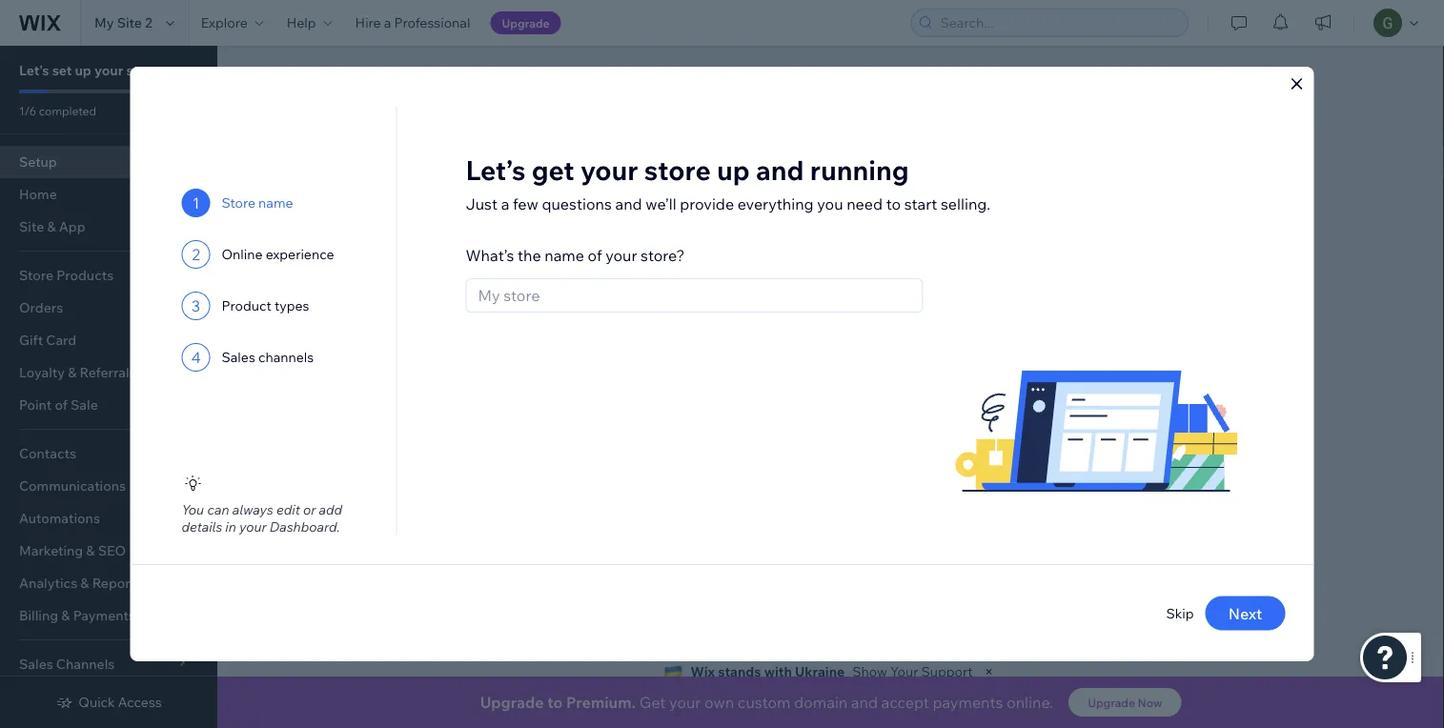 Task type: describe. For each thing, give the bounding box(es) containing it.
your inside you can always edit or add details in your dashboard.
[[239, 519, 267, 536]]

point
[[19, 397, 52, 413]]

and left secure at the top left of the page
[[581, 315, 605, 331]]

point of sale
[[19, 397, 98, 413]]

online.
[[1007, 693, 1054, 712]]

my site 2
[[94, 14, 152, 31]]

in for a
[[664, 315, 675, 331]]

edit
[[276, 502, 300, 518]]

automations
[[19, 510, 100, 527]]

or
[[303, 502, 316, 518]]

site for my
[[117, 14, 142, 31]]

you
[[818, 195, 844, 214]]

a right "it"
[[678, 315, 685, 331]]

get started
[[1178, 586, 1252, 602]]

a down what's
[[479, 270, 487, 287]]

next button
[[1206, 597, 1286, 631]]

provide
[[680, 195, 734, 214]]

hire
[[355, 14, 381, 31]]

store inside the sidebar element
[[126, 62, 160, 79]]

get
[[532, 153, 575, 186]]

upgrade now button
[[1069, 689, 1182, 717]]

1 vertical spatial get
[[640, 693, 666, 712]]

and up everything on the top right of the page
[[756, 153, 804, 186]]

connect a custom domain
[[422, 270, 588, 287]]

quick
[[79, 694, 115, 711]]

up inside the sidebar element
[[75, 62, 91, 79]]

upgrade for upgrade to premium. get your own custom domain and accept payments online.
[[480, 693, 544, 712]]

setup
[[19, 154, 57, 170]]

in for your
[[225, 519, 236, 536]]

set up shipping button
[[1132, 473, 1269, 502]]

explore
[[201, 14, 248, 31]]

hire a professional link
[[344, 0, 482, 46]]

and left we'll at left top
[[616, 195, 642, 214]]

a inside hire a professional link
[[384, 14, 391, 31]]

add
[[319, 502, 342, 518]]

1 horizontal spatial up
[[457, 152, 478, 174]]

channels
[[258, 349, 314, 366]]

of inside the sidebar element
[[55, 397, 68, 413]]

design
[[1211, 74, 1255, 91]]

Search... field
[[935, 10, 1183, 36]]

1 horizontal spatial store
[[523, 152, 566, 174]]

everything
[[738, 195, 814, 214]]

store name
[[222, 195, 293, 211]]

welcome,
[[362, 69, 487, 103]]

My store text field
[[473, 279, 917, 312]]

payments
[[933, 693, 1004, 712]]

need
[[847, 195, 883, 214]]

get started button
[[1161, 580, 1269, 608]]

a inside let's get your store up and running just a few questions and we'll provide everything you need to start selling.
[[501, 195, 510, 214]]

1 horizontal spatial of
[[588, 246, 602, 265]]

1 vertical spatial let's
[[385, 152, 424, 174]]

your inside let's get your store up and running just a few questions and we'll provide everything you need to start selling.
[[581, 153, 639, 186]]

show
[[853, 664, 888, 680]]

started
[[1204, 586, 1252, 602]]

payments
[[1190, 425, 1252, 442]]

upgrade button
[[491, 11, 561, 34]]

get inside button
[[1178, 586, 1201, 602]]

welcome, gary
[[362, 69, 555, 103]]

my
[[94, 14, 114, 31]]

product types
[[222, 298, 309, 314]]

types
[[275, 298, 309, 314]]

set up payments button
[[1127, 420, 1269, 448]]

connect
[[422, 270, 476, 287]]

domain for perfect
[[532, 315, 578, 331]]

ukraine
[[795, 664, 845, 680]]

let's
[[466, 153, 526, 186]]

0 horizontal spatial 2
[[145, 14, 152, 31]]

it
[[653, 315, 661, 331]]

let's get your store up and running just a few questions and we'll provide everything you need to start selling.
[[466, 153, 991, 214]]

perfect
[[483, 315, 529, 331]]

what's the name of your store?
[[466, 246, 685, 265]]

point of sale link
[[0, 389, 210, 422]]

what's
[[466, 246, 514, 265]]

let's inside the sidebar element
[[19, 62, 49, 79]]

you can always edit or add details in your dashboard.
[[182, 502, 342, 536]]

1/6
[[19, 103, 36, 118]]

help button
[[275, 0, 344, 46]]

sale
[[71, 397, 98, 413]]

sidebar element
[[0, 46, 217, 729]]

0 vertical spatial custom
[[490, 270, 537, 287]]

1/6 completed
[[19, 103, 96, 118]]

details
[[182, 519, 222, 536]]

shipping
[[1195, 479, 1252, 495]]

the
[[518, 246, 541, 265]]

domain for custom
[[540, 270, 588, 287]]

show your support button
[[853, 664, 973, 681]]

skip
[[1167, 605, 1195, 622]]

just
[[466, 195, 498, 214]]

set for set up payments
[[1144, 425, 1165, 442]]

help
[[287, 14, 316, 31]]

1 vertical spatial set
[[427, 152, 453, 174]]

now
[[1138, 696, 1163, 710]]

set for set up shipping
[[1149, 479, 1171, 495]]

wix
[[691, 664, 715, 680]]

upgrade now
[[1088, 696, 1163, 710]]

automations link
[[0, 503, 210, 535]]

premium.
[[566, 693, 636, 712]]

to inside let's get your store up and running just a few questions and we'll provide everything you need to start selling.
[[887, 195, 901, 214]]

store inside let's get your store up and running just a few questions and we'll provide everything you need to start selling.
[[645, 153, 711, 186]]

can
[[207, 502, 229, 518]]



Task type: locate. For each thing, give the bounding box(es) containing it.
sales
[[222, 349, 255, 366]]

1 vertical spatial 2
[[192, 245, 200, 264]]

0 vertical spatial up
[[1168, 425, 1187, 442]]

store
[[222, 195, 256, 211]]

0 vertical spatial of
[[588, 246, 602, 265]]

find
[[422, 315, 449, 331]]

set up 1/6 completed
[[52, 62, 72, 79]]

get
[[1178, 586, 1201, 602], [640, 693, 666, 712]]

your
[[891, 664, 919, 680]]

of left sale
[[55, 397, 68, 413]]

your left own
[[670, 693, 701, 712]]

up inside button
[[1174, 479, 1192, 495]]

1 vertical spatial few
[[688, 315, 711, 331]]

upgrade
[[502, 16, 550, 30], [480, 693, 544, 712], [1088, 696, 1136, 710]]

stands
[[718, 664, 762, 680]]

site for design
[[1258, 74, 1283, 91]]

find your perfect domain and secure it in a few clicks.
[[422, 315, 751, 331]]

0 vertical spatial let's set up your store
[[19, 62, 160, 79]]

your up questions
[[581, 153, 639, 186]]

0 horizontal spatial up
[[75, 62, 91, 79]]

get right 'premium.'
[[640, 693, 666, 712]]

with
[[765, 664, 792, 680]]

2 vertical spatial domain
[[795, 693, 848, 712]]

1 vertical spatial in
[[225, 519, 236, 536]]

your up just
[[482, 152, 519, 174]]

2 horizontal spatial up
[[717, 153, 750, 186]]

0 vertical spatial set
[[52, 62, 72, 79]]

3
[[192, 297, 200, 316]]

set up shipping
[[1149, 479, 1252, 495]]

1 horizontal spatial to
[[887, 195, 901, 214]]

0 vertical spatial let's
[[19, 62, 49, 79]]

store?
[[641, 246, 685, 265]]

up inside let's get your store up and running just a few questions and we'll provide everything you need to start selling.
[[717, 153, 750, 186]]

home link
[[0, 178, 210, 211]]

up left payments
[[1168, 425, 1187, 442]]

up up just
[[457, 152, 478, 174]]

clicks.
[[714, 315, 751, 331]]

1 horizontal spatial let's set up your store
[[385, 152, 566, 174]]

gary
[[493, 69, 555, 103]]

your left store?
[[606, 246, 638, 265]]

1 horizontal spatial 2
[[192, 245, 200, 264]]

name right 'the' at the top left of the page
[[545, 246, 585, 265]]

and down the show
[[852, 693, 878, 712]]

setup link
[[0, 146, 210, 178]]

online experience
[[222, 246, 334, 263]]

dashboard.
[[270, 519, 340, 536]]

set inside button
[[1149, 479, 1171, 495]]

2 horizontal spatial store
[[645, 153, 711, 186]]

1 vertical spatial of
[[55, 397, 68, 413]]

sales channels
[[222, 349, 314, 366]]

1 vertical spatial to
[[548, 693, 563, 712]]

0 vertical spatial name
[[259, 195, 293, 211]]

set
[[1144, 425, 1165, 442], [1149, 479, 1171, 495]]

2 left online
[[192, 245, 200, 264]]

upgrade for upgrade
[[502, 16, 550, 30]]

site right design
[[1258, 74, 1283, 91]]

completed
[[39, 103, 96, 118]]

set
[[52, 62, 72, 79], [427, 152, 453, 174]]

1 vertical spatial let's set up your store
[[385, 152, 566, 174]]

1 horizontal spatial set
[[427, 152, 453, 174]]

let's set up your store up just
[[385, 152, 566, 174]]

your down the my
[[94, 62, 123, 79]]

custom down 'the' at the top left of the page
[[490, 270, 537, 287]]

0 vertical spatial get
[[1178, 586, 1201, 602]]

a right hire
[[384, 14, 391, 31]]

0 horizontal spatial in
[[225, 519, 236, 536]]

to left "start"
[[887, 195, 901, 214]]

to left 'premium.'
[[548, 693, 563, 712]]

set left let's
[[427, 152, 453, 174]]

0 horizontal spatial get
[[640, 693, 666, 712]]

0 vertical spatial set
[[1144, 425, 1165, 442]]

1 vertical spatial custom
[[738, 693, 791, 712]]

1 vertical spatial domain
[[532, 315, 578, 331]]

0 horizontal spatial set
[[52, 62, 72, 79]]

site right the my
[[117, 14, 142, 31]]

0 vertical spatial 2
[[145, 14, 152, 31]]

upgrade left 'now'
[[1088, 696, 1136, 710]]

upgrade for upgrade now
[[1088, 696, 1136, 710]]

your down 'always'
[[239, 519, 267, 536]]

we'll
[[646, 195, 677, 214]]

in right "it"
[[664, 315, 675, 331]]

design site link
[[1177, 69, 1300, 97]]

1 horizontal spatial name
[[545, 246, 585, 265]]

upgrade left 'premium.'
[[480, 693, 544, 712]]

name
[[259, 195, 293, 211], [545, 246, 585, 265]]

0 horizontal spatial let's
[[19, 62, 49, 79]]

running
[[810, 153, 910, 186]]

of
[[588, 246, 602, 265], [55, 397, 68, 413]]

store up we'll at left top
[[645, 153, 711, 186]]

0 horizontal spatial few
[[513, 195, 539, 214]]

online
[[222, 246, 263, 263]]

1 horizontal spatial in
[[664, 315, 675, 331]]

up up provide on the top of page
[[717, 153, 750, 186]]

1 vertical spatial site
[[1258, 74, 1283, 91]]

set inside the sidebar element
[[52, 62, 72, 79]]

let's set up your store
[[19, 62, 160, 79], [385, 152, 566, 174]]

professional
[[394, 14, 471, 31]]

questions
[[542, 195, 612, 214]]

access
[[118, 694, 162, 711]]

0 horizontal spatial store
[[126, 62, 160, 79]]

design site
[[1211, 74, 1283, 91]]

0 horizontal spatial let's set up your store
[[19, 62, 160, 79]]

0 horizontal spatial custom
[[490, 270, 537, 287]]

always
[[232, 502, 273, 518]]

few right just
[[513, 195, 539, 214]]

set inside button
[[1144, 425, 1165, 442]]

up up completed
[[75, 62, 91, 79]]

up for payments
[[1168, 425, 1187, 442]]

domain
[[540, 270, 588, 287], [532, 315, 578, 331], [795, 693, 848, 712]]

custom down with
[[738, 693, 791, 712]]

quick access button
[[56, 694, 162, 711]]

1 horizontal spatial custom
[[738, 693, 791, 712]]

let's up "1/6"
[[19, 62, 49, 79]]

wix stands with ukraine show your support
[[691, 664, 973, 680]]

selling.
[[941, 195, 991, 214]]

hire a professional
[[355, 14, 471, 31]]

custom
[[490, 270, 537, 287], [738, 693, 791, 712]]

2 right the my
[[145, 14, 152, 31]]

few down my store text field
[[688, 315, 711, 331]]

set up payments
[[1144, 425, 1252, 442]]

let's set up your store up completed
[[19, 62, 160, 79]]

1 vertical spatial set
[[1149, 479, 1171, 495]]

0 horizontal spatial site
[[117, 14, 142, 31]]

0 vertical spatial site
[[117, 14, 142, 31]]

1 vertical spatial up
[[1174, 479, 1192, 495]]

domain down ukraine
[[795, 693, 848, 712]]

0 horizontal spatial to
[[548, 693, 563, 712]]

site
[[117, 14, 142, 31], [1258, 74, 1283, 91]]

set left payments
[[1144, 425, 1165, 442]]

own
[[705, 693, 735, 712]]

a right just
[[501, 195, 510, 214]]

home
[[19, 186, 57, 203]]

secure
[[608, 315, 650, 331]]

quick access
[[79, 694, 162, 711]]

1 horizontal spatial get
[[1178, 586, 1201, 602]]

1 horizontal spatial site
[[1258, 74, 1283, 91]]

start
[[905, 195, 938, 214]]

0 vertical spatial domain
[[540, 270, 588, 287]]

store down my site 2
[[126, 62, 160, 79]]

up for shipping
[[1174, 479, 1192, 495]]

few inside let's get your store up and running just a few questions and we'll provide everything you need to start selling.
[[513, 195, 539, 214]]

0 horizontal spatial name
[[259, 195, 293, 211]]

support
[[922, 664, 973, 680]]

domain down what's the name of your store?
[[540, 270, 588, 287]]

upgrade up gary
[[502, 16, 550, 30]]

skip button
[[1167, 605, 1195, 622]]

0 horizontal spatial of
[[55, 397, 68, 413]]

set left shipping
[[1149, 479, 1171, 495]]

few for store
[[513, 195, 539, 214]]

1 vertical spatial name
[[545, 246, 585, 265]]

name right store
[[259, 195, 293, 211]]

let's set up your store inside the sidebar element
[[19, 62, 160, 79]]

of down questions
[[588, 246, 602, 265]]

0 vertical spatial in
[[664, 315, 675, 331]]

domain right perfect
[[532, 315, 578, 331]]

0 vertical spatial to
[[887, 195, 901, 214]]

1 horizontal spatial let's
[[385, 152, 424, 174]]

and
[[756, 153, 804, 186], [616, 195, 642, 214], [581, 315, 605, 331], [852, 693, 878, 712]]

let's down welcome,
[[385, 152, 424, 174]]

upgrade inside button
[[502, 16, 550, 30]]

experience
[[266, 246, 334, 263]]

up left shipping
[[1174, 479, 1192, 495]]

your
[[94, 62, 123, 79], [482, 152, 519, 174], [581, 153, 639, 186], [606, 246, 638, 265], [452, 315, 480, 331], [239, 519, 267, 536], [670, 693, 701, 712]]

0 vertical spatial few
[[513, 195, 539, 214]]

your inside the sidebar element
[[94, 62, 123, 79]]

you
[[182, 502, 204, 518]]

your right find
[[452, 315, 480, 331]]

accept
[[882, 693, 930, 712]]

1
[[192, 194, 200, 213]]

store
[[126, 62, 160, 79], [523, 152, 566, 174], [645, 153, 711, 186]]

in down the can
[[225, 519, 236, 536]]

up
[[75, 62, 91, 79], [457, 152, 478, 174], [717, 153, 750, 186]]

upgrade inside button
[[1088, 696, 1136, 710]]

store up questions
[[523, 152, 566, 174]]

get up skip
[[1178, 586, 1201, 602]]

1 horizontal spatial few
[[688, 315, 711, 331]]

4
[[191, 348, 201, 367]]

product
[[222, 298, 272, 314]]

up inside button
[[1168, 425, 1187, 442]]

few for domain
[[688, 315, 711, 331]]

upgrade to premium. get your own custom domain and accept payments online.
[[480, 693, 1054, 712]]

in inside you can always edit or add details in your dashboard.
[[225, 519, 236, 536]]



Task type: vqa. For each thing, say whether or not it's contained in the screenshot.
custom domain
yes



